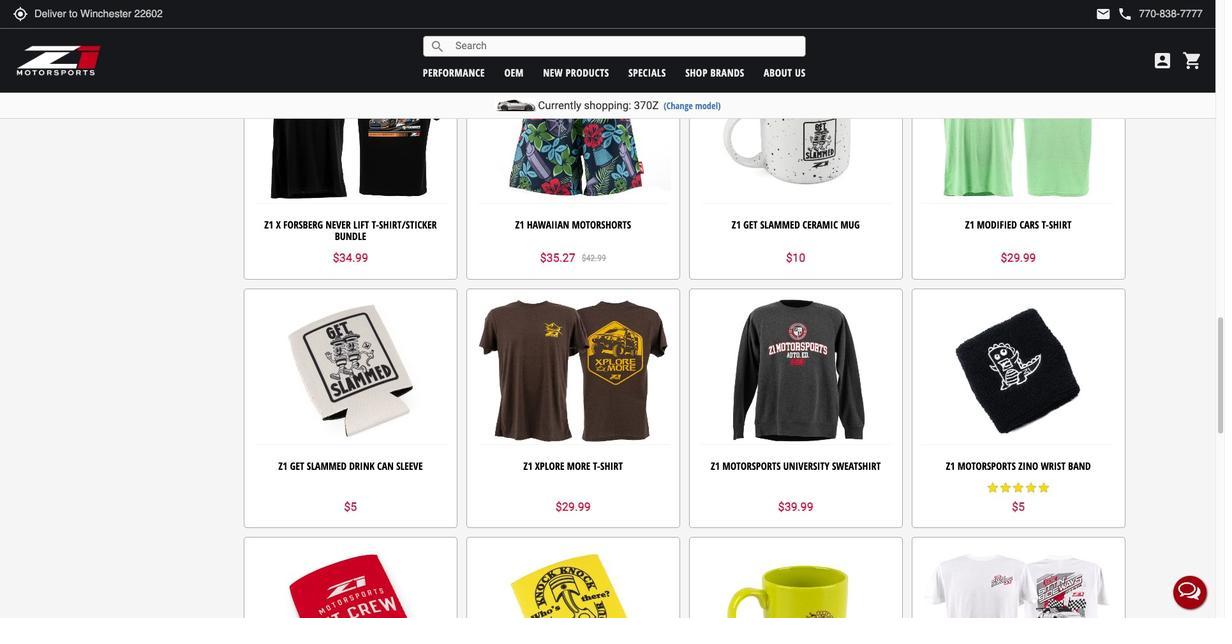 Task type: vqa. For each thing, say whether or not it's contained in the screenshot.


Task type: describe. For each thing, give the bounding box(es) containing it.
about us
[[764, 65, 806, 79]]

z1 modified cars t-shirt
[[966, 218, 1072, 232]]

t- for z1 xplore more t-shirt
[[593, 459, 601, 473]]

oem
[[505, 65, 524, 79]]

lift
[[354, 218, 369, 232]]

shop brands
[[686, 65, 745, 79]]

slammed for drink
[[307, 459, 347, 473]]

products
[[566, 65, 610, 79]]

5 star from the left
[[1038, 482, 1051, 494]]

z1 motorsports zino wrist band
[[946, 459, 1092, 473]]

x
[[276, 218, 281, 232]]

band
[[1069, 459, 1092, 473]]

wrist
[[1041, 459, 1066, 473]]

star star star star star $5
[[987, 482, 1051, 513]]

$35.27
[[540, 251, 576, 264]]

$29.99 for cars
[[1001, 251, 1037, 264]]

$39.99
[[779, 500, 814, 513]]

zino
[[1019, 459, 1039, 473]]

z1 hawaiian motorshorts
[[516, 218, 631, 232]]

z1 get slammed drink can sleeve
[[279, 459, 423, 473]]

$35.27 $42.99
[[540, 251, 607, 264]]

new products
[[543, 65, 610, 79]]

$29.99 for more
[[556, 500, 591, 513]]

account_box link
[[1150, 50, 1177, 71]]

(change model) link
[[664, 100, 721, 112]]

z1 x forsberg never lift t-shirt/sticker bundle
[[264, 218, 437, 243]]

z1 xplore more t-shirt
[[524, 459, 623, 473]]

brands
[[711, 65, 745, 79]]

get for z1 get slammed ceramic mug
[[744, 218, 758, 232]]

more
[[567, 459, 591, 473]]

z1 for z1 get slammed ceramic mug
[[732, 218, 741, 232]]

$34.99
[[333, 251, 368, 264]]

shop
[[686, 65, 708, 79]]

z1 for z1 motorsports university sweatshirt
[[711, 459, 720, 473]]

hawaiian
[[527, 218, 570, 232]]

us
[[796, 65, 806, 79]]

shirt/sticker
[[379, 218, 437, 232]]

mug
[[841, 218, 860, 232]]

sleeve
[[396, 459, 423, 473]]

never
[[326, 218, 351, 232]]

currently shopping: 370z (change model)
[[538, 99, 721, 112]]

3 star from the left
[[1013, 482, 1025, 494]]

specials link
[[629, 65, 666, 79]]



Task type: locate. For each thing, give the bounding box(es) containing it.
Search search field
[[445, 36, 806, 56]]

370z
[[634, 99, 659, 112]]

0 horizontal spatial $29.99
[[556, 500, 591, 513]]

t- right cars
[[1042, 218, 1050, 232]]

z1 for z1 xplore more t-shirt
[[524, 459, 533, 473]]

0 horizontal spatial shirt
[[601, 459, 623, 473]]

0 vertical spatial get
[[744, 218, 758, 232]]

account_box
[[1153, 50, 1174, 71]]

1 vertical spatial shirt
[[601, 459, 623, 473]]

z1 for z1 hawaiian motorshorts
[[516, 218, 525, 232]]

performance link
[[423, 65, 485, 79]]

shirt for z1 modified cars t-shirt
[[1050, 218, 1072, 232]]

motorsports left university
[[723, 459, 781, 473]]

can
[[377, 459, 394, 473]]

1 vertical spatial get
[[290, 459, 304, 473]]

1 horizontal spatial slammed
[[761, 218, 801, 232]]

z1 for z1 modified cars t-shirt
[[966, 218, 975, 232]]

sweatshirt
[[833, 459, 881, 473]]

forsberg
[[283, 218, 323, 232]]

t- right lift
[[372, 218, 379, 232]]

$10
[[787, 251, 806, 264]]

0 horizontal spatial get
[[290, 459, 304, 473]]

1 horizontal spatial t-
[[593, 459, 601, 473]]

motorsports for university
[[723, 459, 781, 473]]

$5
[[344, 500, 357, 513], [1013, 500, 1025, 513]]

1 horizontal spatial get
[[744, 218, 758, 232]]

$29.99 down z1 modified cars t-shirt
[[1001, 251, 1037, 264]]

xplore
[[535, 459, 565, 473]]

2 horizontal spatial t-
[[1042, 218, 1050, 232]]

motorsports
[[723, 459, 781, 473], [958, 459, 1016, 473]]

performance
[[423, 65, 485, 79]]

1 $5 from the left
[[344, 500, 357, 513]]

cars
[[1020, 218, 1040, 232]]

search
[[430, 39, 445, 54]]

1 horizontal spatial $5
[[1013, 500, 1025, 513]]

slammed for ceramic
[[761, 218, 801, 232]]

new products link
[[543, 65, 610, 79]]

shirt right cars
[[1050, 218, 1072, 232]]

z1 motorsports university sweatshirt
[[711, 459, 881, 473]]

0 vertical spatial shirt
[[1050, 218, 1072, 232]]

0 horizontal spatial $5
[[344, 500, 357, 513]]

0 horizontal spatial t-
[[372, 218, 379, 232]]

1 star from the left
[[987, 482, 1000, 494]]

ceramic
[[803, 218, 839, 232]]

$29.99 down z1 xplore more t-shirt
[[556, 500, 591, 513]]

mail phone
[[1096, 6, 1134, 22]]

shirt for z1 xplore more t-shirt
[[601, 459, 623, 473]]

4 star from the left
[[1025, 482, 1038, 494]]

get for z1 get slammed drink can sleeve
[[290, 459, 304, 473]]

phone
[[1118, 6, 1134, 22]]

1 horizontal spatial $29.99
[[1001, 251, 1037, 264]]

$42.99
[[582, 253, 607, 263]]

$29.99
[[1001, 251, 1037, 264], [556, 500, 591, 513]]

z1
[[264, 218, 274, 232], [516, 218, 525, 232], [732, 218, 741, 232], [966, 218, 975, 232], [279, 459, 288, 473], [524, 459, 533, 473], [711, 459, 720, 473], [946, 459, 956, 473]]

slammed up the $10
[[761, 218, 801, 232]]

1 vertical spatial $29.99
[[556, 500, 591, 513]]

specials
[[629, 65, 666, 79]]

0 vertical spatial $29.99
[[1001, 251, 1037, 264]]

about
[[764, 65, 793, 79]]

slammed
[[761, 218, 801, 232], [307, 459, 347, 473]]

shopping_cart link
[[1180, 50, 1204, 71]]

$5 down "z1 get slammed drink can sleeve"
[[344, 500, 357, 513]]

$5 inside star star star star star $5
[[1013, 500, 1025, 513]]

2 motorsports from the left
[[958, 459, 1016, 473]]

$5 down z1 motorsports zino wrist band
[[1013, 500, 1025, 513]]

phone link
[[1118, 6, 1204, 22]]

modified
[[978, 218, 1018, 232]]

shirt right more
[[601, 459, 623, 473]]

1 vertical spatial slammed
[[307, 459, 347, 473]]

z1 inside z1 x forsberg never lift t-shirt/sticker bundle
[[264, 218, 274, 232]]

1 horizontal spatial motorsports
[[958, 459, 1016, 473]]

mail
[[1096, 6, 1112, 22]]

2 $5 from the left
[[1013, 500, 1025, 513]]

1 horizontal spatial shirt
[[1050, 218, 1072, 232]]

2 star from the left
[[1000, 482, 1013, 494]]

z1 for z1 motorsports zino wrist band
[[946, 459, 956, 473]]

0 horizontal spatial motorsports
[[723, 459, 781, 473]]

model)
[[696, 100, 721, 112]]

mail link
[[1096, 6, 1112, 22]]

shopping:
[[584, 99, 632, 112]]

drink
[[349, 459, 375, 473]]

bundle
[[335, 229, 366, 243]]

motorsports for zino
[[958, 459, 1016, 473]]

shirt
[[1050, 218, 1072, 232], [601, 459, 623, 473]]

star
[[987, 482, 1000, 494], [1000, 482, 1013, 494], [1013, 482, 1025, 494], [1025, 482, 1038, 494], [1038, 482, 1051, 494]]

university
[[784, 459, 830, 473]]

(change
[[664, 100, 693, 112]]

motorsports left zino
[[958, 459, 1016, 473]]

slammed left drink
[[307, 459, 347, 473]]

oem link
[[505, 65, 524, 79]]

t- for z1 modified cars t-shirt
[[1042, 218, 1050, 232]]

t- inside z1 x forsberg never lift t-shirt/sticker bundle
[[372, 218, 379, 232]]

z1 get slammed ceramic mug
[[732, 218, 860, 232]]

z1 for z1 get slammed drink can sleeve
[[279, 459, 288, 473]]

new
[[543, 65, 563, 79]]

about us link
[[764, 65, 806, 79]]

z1 motorsports logo image
[[16, 45, 102, 77]]

0 vertical spatial slammed
[[761, 218, 801, 232]]

t- right more
[[593, 459, 601, 473]]

shop brands link
[[686, 65, 745, 79]]

my_location
[[13, 6, 28, 22]]

z1 for z1 x forsberg never lift t-shirt/sticker bundle
[[264, 218, 274, 232]]

motorshorts
[[572, 218, 631, 232]]

t-
[[372, 218, 379, 232], [1042, 218, 1050, 232], [593, 459, 601, 473]]

shopping_cart
[[1183, 50, 1204, 71]]

currently
[[538, 99, 582, 112]]

0 horizontal spatial slammed
[[307, 459, 347, 473]]

get
[[744, 218, 758, 232], [290, 459, 304, 473]]

1 motorsports from the left
[[723, 459, 781, 473]]



